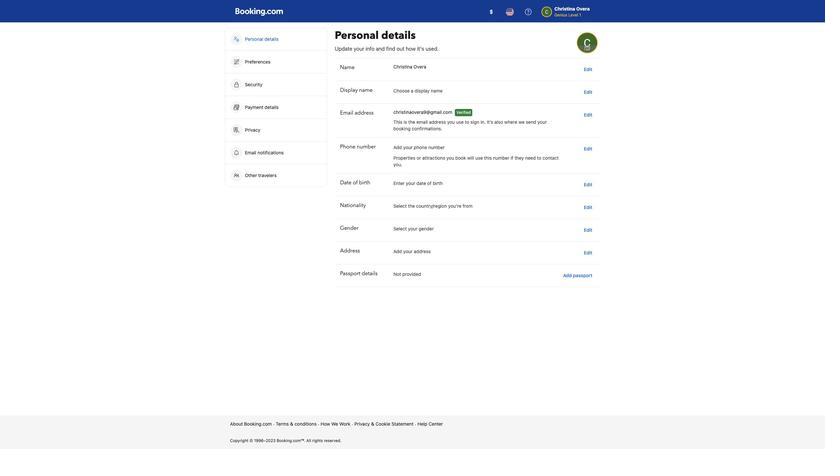 Task type: locate. For each thing, give the bounding box(es) containing it.
2 & from the left
[[372, 422, 375, 427]]

to inside this is the email address you use to sign in. it's also where we send your booking confirmations.
[[465, 119, 470, 125]]

use inside properties or attractions you book will use this number if they need to contact you.
[[476, 155, 483, 161]]

edit
[[585, 67, 593, 72], [585, 89, 593, 95], [585, 112, 593, 118], [585, 146, 593, 152], [585, 182, 593, 188], [585, 205, 593, 210], [585, 228, 593, 233], [585, 250, 593, 256]]

overa down it's
[[414, 64, 427, 70]]

update
[[335, 46, 353, 52]]

0 vertical spatial privacy
[[245, 127, 261, 133]]

edit for address
[[585, 250, 593, 256]]

address inside this is the email address you use to sign in. it's also where we send your booking confirmations.
[[429, 119, 446, 125]]

1 horizontal spatial christina
[[555, 6, 576, 12]]

edit for date of birth
[[585, 182, 593, 188]]

details for payment details
[[265, 105, 279, 110]]

you inside this is the email address you use to sign in. it's also where we send your booking confirmations.
[[448, 119, 455, 125]]

8 edit from the top
[[585, 250, 593, 256]]

your up not provided
[[404, 249, 413, 255]]

privacy right work
[[355, 422, 370, 427]]

display
[[340, 87, 358, 94]]

your left date
[[406, 181, 416, 186]]

privacy
[[245, 127, 261, 133], [355, 422, 370, 427]]

1 horizontal spatial to
[[538, 155, 542, 161]]

0 vertical spatial you
[[448, 119, 455, 125]]

your inside the personal details update your info and find out how it's used.
[[354, 46, 365, 52]]

5 edit button from the top
[[582, 179, 596, 191]]

personal up update
[[335, 28, 379, 43]]

2 vertical spatial add
[[564, 273, 572, 279]]

0 vertical spatial email
[[340, 109, 354, 117]]

notifications
[[258, 150, 284, 156]]

to left sign
[[465, 119, 470, 125]]

it's
[[487, 119, 494, 125]]

provided
[[403, 272, 422, 277]]

privacy for privacy & cookie statement
[[355, 422, 370, 427]]

4 edit from the top
[[585, 146, 593, 152]]

christina inside christina overa genius level 1
[[555, 6, 576, 12]]

christina up genius
[[555, 6, 576, 12]]

1 vertical spatial you
[[447, 155, 455, 161]]

genius
[[555, 13, 568, 17]]

preferences link
[[225, 51, 327, 73]]

4 edit button from the top
[[582, 143, 596, 155]]

your for add your phone number
[[404, 145, 413, 150]]

$ button
[[484, 4, 500, 20]]

details right passport
[[362, 270, 378, 278]]

edit button for name
[[582, 64, 596, 76]]

address down the display name
[[355, 109, 374, 117]]

christina
[[555, 6, 576, 12], [394, 64, 413, 70]]

gender
[[419, 226, 434, 232]]

3 edit from the top
[[585, 112, 593, 118]]

your left gender
[[409, 226, 418, 232]]

0 horizontal spatial privacy
[[245, 127, 261, 133]]

1 horizontal spatial number
[[429, 145, 445, 150]]

of
[[353, 179, 358, 187], [428, 181, 432, 186]]

your left info
[[354, 46, 365, 52]]

add left passport
[[564, 273, 572, 279]]

details inside the personal details update your info and find out how it's used.
[[382, 28, 416, 43]]

0 vertical spatial overa
[[577, 6, 590, 12]]

security
[[245, 82, 263, 87]]

7 edit from the top
[[585, 228, 593, 233]]

christina down out
[[394, 64, 413, 70]]

you
[[448, 119, 455, 125], [447, 155, 455, 161]]

it's
[[418, 46, 425, 52]]

edit button for phone number
[[582, 143, 596, 155]]

details up out
[[382, 28, 416, 43]]

rights
[[313, 439, 323, 444]]

details
[[382, 28, 416, 43], [265, 36, 279, 42], [265, 105, 279, 110], [362, 270, 378, 278]]

your for add your address
[[404, 249, 413, 255]]

name right display on the top of page
[[431, 88, 443, 94]]

email down "display"
[[340, 109, 354, 117]]

your
[[354, 46, 365, 52], [538, 119, 547, 125], [404, 145, 413, 150], [406, 181, 416, 186], [409, 226, 418, 232], [404, 249, 413, 255]]

they
[[515, 155, 525, 161]]

& right terms
[[290, 422, 294, 427]]

contact
[[543, 155, 559, 161]]

your inside this is the email address you use to sign in. it's also where we send your booking confirmations.
[[538, 119, 547, 125]]

1 vertical spatial the
[[409, 203, 415, 209]]

number left 'if' at right top
[[494, 155, 510, 161]]

0 vertical spatial select
[[394, 203, 407, 209]]

0 horizontal spatial birth
[[359, 179, 371, 187]]

privacy down the payment
[[245, 127, 261, 133]]

your for select your gender
[[409, 226, 418, 232]]

1 & from the left
[[290, 422, 294, 427]]

1 vertical spatial email
[[245, 150, 257, 156]]

select up "add your address"
[[394, 226, 407, 232]]

1 edit button from the top
[[582, 64, 596, 76]]

email for email notifications
[[245, 150, 257, 156]]

personal details update your info and find out how it's used.
[[335, 28, 439, 52]]

overa
[[577, 6, 590, 12], [414, 64, 427, 70]]

preferences
[[245, 59, 271, 65]]

1 horizontal spatial personal
[[335, 28, 379, 43]]

3 edit button from the top
[[582, 109, 596, 121]]

0 horizontal spatial use
[[457, 119, 464, 125]]

2 edit from the top
[[585, 89, 593, 95]]

email
[[340, 109, 354, 117], [245, 150, 257, 156]]

details for personal details update your info and find out how it's used.
[[382, 28, 416, 43]]

the inside this is the email address you use to sign in. it's also where we send your booking confirmations.
[[409, 119, 416, 125]]

address up confirmations.
[[429, 119, 446, 125]]

add
[[394, 145, 402, 150], [394, 249, 402, 255], [564, 273, 572, 279]]

edit button for email address
[[582, 109, 596, 121]]

1 horizontal spatial use
[[476, 155, 483, 161]]

overa inside christina overa genius level 1
[[577, 6, 590, 12]]

privacy & cookie statement
[[355, 422, 414, 427]]

details up preferences 'link'
[[265, 36, 279, 42]]

0 horizontal spatial overa
[[414, 64, 427, 70]]

details right the payment
[[265, 105, 279, 110]]

add passport button
[[561, 270, 596, 282]]

number right 'phone'
[[357, 143, 376, 151]]

add up not
[[394, 249, 402, 255]]

edit button for nationality
[[582, 202, 596, 214]]

name
[[340, 64, 355, 71]]

select down enter
[[394, 203, 407, 209]]

we
[[332, 422, 338, 427]]

8 edit button from the top
[[582, 247, 596, 259]]

select
[[394, 203, 407, 209], [394, 226, 407, 232]]

edit for phone number
[[585, 146, 593, 152]]

1 vertical spatial use
[[476, 155, 483, 161]]

number
[[357, 143, 376, 151], [429, 145, 445, 150], [494, 155, 510, 161]]

add up the properties at the top
[[394, 145, 402, 150]]

the right is
[[409, 119, 416, 125]]

payment details link
[[225, 96, 327, 119]]

1 select from the top
[[394, 203, 407, 209]]

0 vertical spatial christina
[[555, 6, 576, 12]]

select for gender
[[394, 226, 407, 232]]

edit button
[[582, 64, 596, 76], [582, 86, 596, 98], [582, 109, 596, 121], [582, 143, 596, 155], [582, 179, 596, 191], [582, 202, 596, 214], [582, 225, 596, 236], [582, 247, 596, 259]]

to right need
[[538, 155, 542, 161]]

1 horizontal spatial overa
[[577, 6, 590, 12]]

to inside properties or attractions you book will use this number if they need to contact you.
[[538, 155, 542, 161]]

2 edit button from the top
[[582, 86, 596, 98]]

1 vertical spatial to
[[538, 155, 542, 161]]

use for phone number
[[476, 155, 483, 161]]

passport
[[340, 270, 361, 278]]

1 vertical spatial address
[[429, 119, 446, 125]]

booking.com
[[244, 422, 272, 427]]

add for add your phone number
[[394, 145, 402, 150]]

email left notifications
[[245, 150, 257, 156]]

not
[[394, 272, 402, 277]]

phone number
[[340, 143, 376, 151]]

0 vertical spatial add
[[394, 145, 402, 150]]

&
[[290, 422, 294, 427], [372, 422, 375, 427]]

0 horizontal spatial email
[[245, 150, 257, 156]]

conditions
[[295, 422, 317, 427]]

personal details
[[245, 36, 279, 42]]

add inside dropdown button
[[564, 273, 572, 279]]

5 edit from the top
[[585, 182, 593, 188]]

personal up preferences
[[245, 36, 264, 42]]

from
[[463, 203, 473, 209]]

in.
[[481, 119, 486, 125]]

personal
[[335, 28, 379, 43], [245, 36, 264, 42]]

other
[[245, 173, 257, 178]]

address down gender
[[414, 249, 431, 255]]

properties
[[394, 155, 416, 161]]

use down the "verified"
[[457, 119, 464, 125]]

7 edit button from the top
[[582, 225, 596, 236]]

attractions
[[423, 155, 446, 161]]

other travelers link
[[225, 165, 327, 187]]

2 horizontal spatial number
[[494, 155, 510, 161]]

personal inside the personal details update your info and find out how it's used.
[[335, 28, 379, 43]]

1 vertical spatial privacy
[[355, 422, 370, 427]]

& left cookie
[[372, 422, 375, 427]]

0 vertical spatial to
[[465, 119, 470, 125]]

1 horizontal spatial name
[[431, 88, 443, 94]]

terms & conditions link
[[276, 421, 317, 428]]

1 horizontal spatial of
[[428, 181, 432, 186]]

0 horizontal spatial christina
[[394, 64, 413, 70]]

name right "display"
[[359, 87, 373, 94]]

the left country/region
[[409, 203, 415, 209]]

©
[[250, 439, 253, 444]]

you left sign
[[448, 119, 455, 125]]

level
[[569, 13, 579, 17]]

personal details link
[[225, 28, 327, 50]]

christina for christina overa genius level 1
[[555, 6, 576, 12]]

0 horizontal spatial number
[[357, 143, 376, 151]]

0 vertical spatial the
[[409, 119, 416, 125]]

email notifications link
[[225, 142, 327, 164]]

enter
[[394, 181, 405, 186]]

your right 'send' at the right of the page
[[538, 119, 547, 125]]

edit for name
[[585, 67, 593, 72]]

1 vertical spatial select
[[394, 226, 407, 232]]

0 horizontal spatial &
[[290, 422, 294, 427]]

0 horizontal spatial to
[[465, 119, 470, 125]]

use inside this is the email address you use to sign in. it's also where we send your booking confirmations.
[[457, 119, 464, 125]]

6 edit from the top
[[585, 205, 593, 210]]

add for add passport
[[564, 273, 572, 279]]

0 horizontal spatial personal
[[245, 36, 264, 42]]

2 select from the top
[[394, 226, 407, 232]]

1 vertical spatial christina
[[394, 64, 413, 70]]

how we work
[[321, 422, 351, 427]]

name
[[359, 87, 373, 94], [431, 88, 443, 94]]

overa up the 1
[[577, 6, 590, 12]]

0 vertical spatial use
[[457, 119, 464, 125]]

1 vertical spatial add
[[394, 249, 402, 255]]

number up attractions
[[429, 145, 445, 150]]

you left book
[[447, 155, 455, 161]]

how
[[321, 422, 330, 427]]

6 edit button from the top
[[582, 202, 596, 214]]

1 horizontal spatial email
[[340, 109, 354, 117]]

help center link
[[418, 421, 443, 428]]

privacy link
[[225, 119, 327, 141]]

edit button for date of birth
[[582, 179, 596, 191]]

use right will
[[476, 155, 483, 161]]

passport
[[574, 273, 593, 279]]

1 horizontal spatial privacy
[[355, 422, 370, 427]]

personal for personal details update your info and find out how it's used.
[[335, 28, 379, 43]]

1 horizontal spatial &
[[372, 422, 375, 427]]

edit for email address
[[585, 112, 593, 118]]

1 vertical spatial overa
[[414, 64, 427, 70]]

1 edit from the top
[[585, 67, 593, 72]]

your up the properties at the top
[[404, 145, 413, 150]]

payment
[[245, 105, 264, 110]]



Task type: vqa. For each thing, say whether or not it's contained in the screenshot.
out
yes



Task type: describe. For each thing, give the bounding box(es) containing it.
edit for display name
[[585, 89, 593, 95]]

used.
[[426, 46, 439, 52]]

sign
[[471, 119, 480, 125]]

info
[[366, 46, 375, 52]]

add your address
[[394, 249, 431, 255]]

help center
[[418, 422, 443, 427]]

christina overa
[[394, 64, 427, 70]]

add passport
[[564, 273, 593, 279]]

privacy for privacy
[[245, 127, 261, 133]]

center
[[429, 422, 443, 427]]

email for email address
[[340, 109, 354, 117]]

will
[[468, 155, 475, 161]]

your for enter your date of birth
[[406, 181, 416, 186]]

we
[[519, 119, 525, 125]]

confirmations.
[[412, 126, 443, 132]]

edit button for display name
[[582, 86, 596, 98]]

send
[[526, 119, 537, 125]]

select the country/region you're from
[[394, 203, 473, 209]]

book
[[456, 155, 466, 161]]

out
[[397, 46, 405, 52]]

number inside properties or attractions you book will use this number if they need to contact you.
[[494, 155, 510, 161]]

email address
[[340, 109, 374, 117]]

reserved.
[[324, 439, 342, 444]]

booking.com™.
[[277, 439, 306, 444]]

enter your date of birth
[[394, 181, 443, 186]]

& for privacy
[[372, 422, 375, 427]]

or
[[417, 155, 421, 161]]

1
[[580, 13, 582, 17]]

date
[[417, 181, 426, 186]]

about booking.com link
[[230, 421, 272, 428]]

date of birth
[[340, 179, 371, 187]]

you're
[[449, 203, 462, 209]]

phone
[[340, 143, 356, 151]]

display name
[[340, 87, 373, 94]]

privacy & cookie statement link
[[355, 421, 414, 428]]

choose a display name
[[394, 88, 443, 94]]

gender
[[340, 225, 359, 232]]

overa for christina overa
[[414, 64, 427, 70]]

date
[[340, 179, 352, 187]]

not provided
[[394, 272, 422, 277]]

edit button for gender
[[582, 225, 596, 236]]

overa for christina overa genius level 1
[[577, 6, 590, 12]]

how we work link
[[321, 421, 351, 428]]

this is the email address you use to sign in. it's also where we send your booking confirmations.
[[394, 119, 547, 132]]

terms & conditions
[[276, 422, 317, 427]]

0 vertical spatial address
[[355, 109, 374, 117]]

choose
[[394, 88, 410, 94]]

you inside properties or attractions you book will use this number if they need to contact you.
[[447, 155, 455, 161]]

display
[[415, 88, 430, 94]]

verified
[[457, 110, 471, 115]]

help
[[418, 422, 428, 427]]

if
[[511, 155, 514, 161]]

add for add your address
[[394, 249, 402, 255]]

a
[[411, 88, 414, 94]]

payment details
[[245, 105, 280, 110]]

copyright © 1996–2023 booking.com™. all rights reserved.
[[230, 439, 342, 444]]

work
[[340, 422, 351, 427]]

use for email address
[[457, 119, 464, 125]]

email
[[417, 119, 428, 125]]

$
[[490, 9, 493, 15]]

email notifications
[[245, 150, 284, 156]]

1 horizontal spatial birth
[[433, 181, 443, 186]]

statement
[[392, 422, 414, 427]]

about booking.com
[[230, 422, 272, 427]]

christina for christina overa
[[394, 64, 413, 70]]

passport details
[[340, 270, 378, 278]]

0 horizontal spatial name
[[359, 87, 373, 94]]

edit for nationality
[[585, 205, 593, 210]]

booking
[[394, 126, 411, 132]]

this
[[394, 119, 403, 125]]

0 horizontal spatial of
[[353, 179, 358, 187]]

details for personal details
[[265, 36, 279, 42]]

copyright
[[230, 439, 249, 444]]

add your phone number
[[394, 145, 445, 150]]

details for passport details
[[362, 270, 378, 278]]

how
[[406, 46, 416, 52]]

edit for gender
[[585, 228, 593, 233]]

properties or attractions you book will use this number if they need to contact you.
[[394, 155, 559, 168]]

security link
[[225, 74, 327, 96]]

address
[[340, 248, 360, 255]]

cookie
[[376, 422, 391, 427]]

personal for personal details
[[245, 36, 264, 42]]

christinaovera9@gmail.com
[[394, 109, 453, 115]]

christina overa genius level 1
[[555, 6, 590, 17]]

about
[[230, 422, 243, 427]]

select for nationality
[[394, 203, 407, 209]]

other travelers
[[245, 173, 277, 178]]

select your gender
[[394, 226, 434, 232]]

1996–2023
[[254, 439, 276, 444]]

find
[[387, 46, 396, 52]]

country/region
[[417, 203, 447, 209]]

edit button for address
[[582, 247, 596, 259]]

2 vertical spatial address
[[414, 249, 431, 255]]

you.
[[394, 162, 403, 168]]

where
[[505, 119, 518, 125]]

is
[[404, 119, 408, 125]]

& for terms
[[290, 422, 294, 427]]

need
[[526, 155, 536, 161]]



